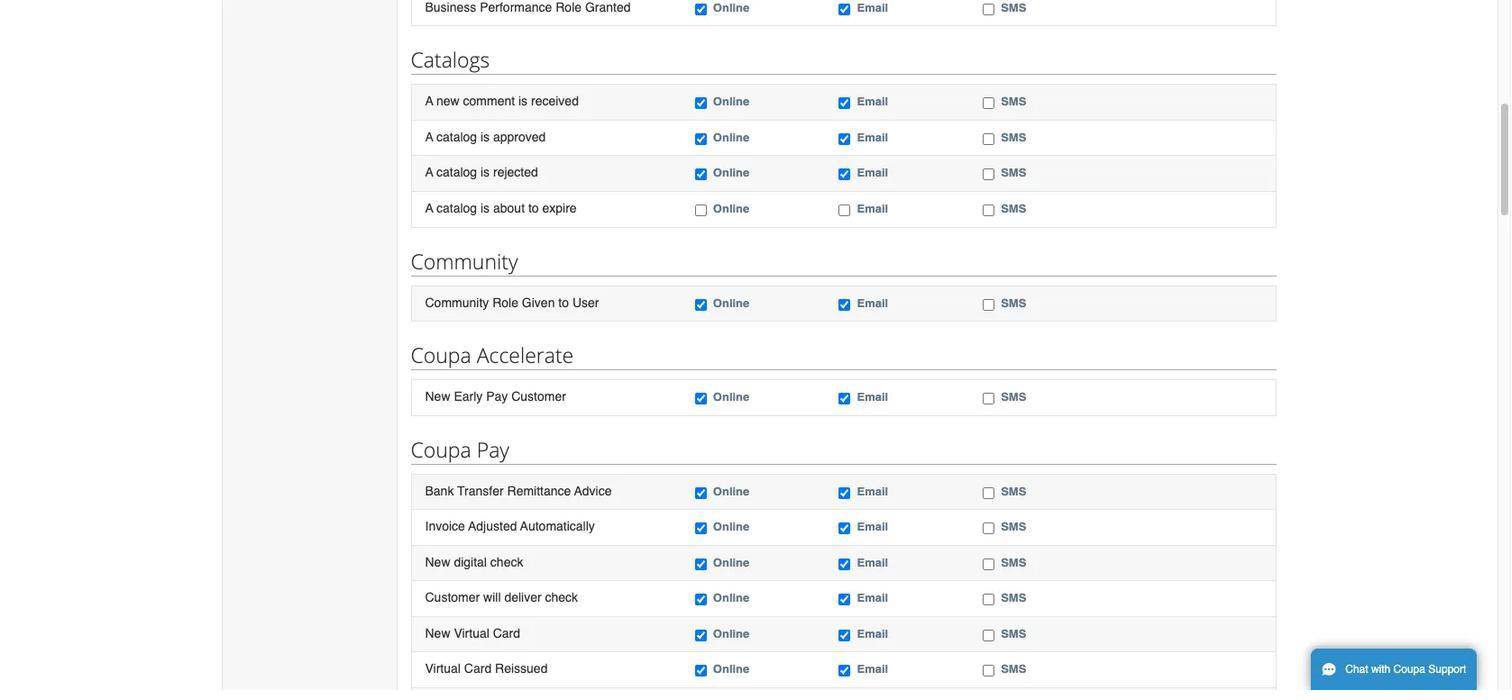 Task type: locate. For each thing, give the bounding box(es) containing it.
7 email from the top
[[857, 391, 889, 404]]

customer down accelerate
[[512, 390, 566, 404]]

2 new from the top
[[425, 555, 451, 570]]

to left user
[[559, 295, 569, 310]]

online for virtual card reissued
[[713, 663, 750, 677]]

7 sms from the top
[[1001, 391, 1027, 404]]

12 email from the top
[[857, 628, 889, 641]]

sms for virtual card reissued
[[1001, 663, 1027, 677]]

coupa for coupa accelerate
[[411, 341, 471, 370]]

new up virtual card reissued
[[425, 627, 451, 641]]

11 online from the top
[[713, 592, 750, 605]]

3 online from the top
[[713, 131, 750, 144]]

catalog down a catalog is approved
[[436, 165, 477, 180]]

2 sms from the top
[[1001, 95, 1027, 108]]

13 email from the top
[[857, 663, 889, 677]]

2 vertical spatial coupa
[[1394, 664, 1426, 676]]

9 online from the top
[[713, 521, 750, 534]]

customer
[[512, 390, 566, 404], [425, 591, 480, 605]]

6 email from the top
[[857, 296, 889, 310]]

1 vertical spatial new
[[425, 555, 451, 570]]

virtual up virtual card reissued
[[454, 627, 490, 641]]

9 sms from the top
[[1001, 521, 1027, 534]]

3 new from the top
[[425, 627, 451, 641]]

a
[[425, 94, 433, 108], [425, 130, 433, 144], [425, 165, 433, 180], [425, 201, 433, 216]]

reissued
[[495, 662, 548, 677]]

13 online from the top
[[713, 663, 750, 677]]

pay
[[486, 390, 508, 404], [477, 435, 509, 464]]

check right deliver
[[545, 591, 578, 605]]

0 vertical spatial new
[[425, 390, 451, 404]]

email for invoice adjusted automatically
[[857, 521, 889, 534]]

3 catalog from the top
[[436, 201, 477, 216]]

1 vertical spatial community
[[425, 295, 489, 310]]

new for new virtual card
[[425, 627, 451, 641]]

1 vertical spatial coupa
[[411, 435, 471, 464]]

is for approved
[[481, 130, 490, 144]]

catalog
[[436, 130, 477, 144], [436, 165, 477, 180], [436, 201, 477, 216]]

6 sms from the top
[[1001, 296, 1027, 310]]

customer will deliver check
[[425, 591, 578, 605]]

customer left will
[[425, 591, 480, 605]]

0 horizontal spatial check
[[491, 555, 524, 570]]

catalog for a catalog is about to expire
[[436, 201, 477, 216]]

automatically
[[520, 520, 595, 534]]

0 horizontal spatial customer
[[425, 591, 480, 605]]

received
[[531, 94, 579, 108]]

13 sms from the top
[[1001, 663, 1027, 677]]

accelerate
[[477, 341, 574, 370]]

card
[[493, 627, 520, 641], [464, 662, 492, 677]]

1 new from the top
[[425, 390, 451, 404]]

a for a catalog is rejected
[[425, 165, 433, 180]]

a up a catalog is rejected
[[425, 130, 433, 144]]

coupa up early
[[411, 341, 471, 370]]

6 online from the top
[[713, 296, 750, 310]]

3 email from the top
[[857, 131, 889, 144]]

0 vertical spatial pay
[[486, 390, 508, 404]]

online for invoice adjusted automatically
[[713, 521, 750, 534]]

sms for new digital check
[[1001, 556, 1027, 570]]

expire
[[542, 201, 577, 216]]

sms for bank transfer remittance advice
[[1001, 485, 1027, 498]]

coupa pay
[[411, 435, 509, 464]]

virtual down new virtual card at left bottom
[[425, 662, 461, 677]]

community up role
[[411, 247, 518, 276]]

sms for community role given to user
[[1001, 296, 1027, 310]]

advice
[[574, 484, 612, 498]]

3 a from the top
[[425, 165, 433, 180]]

is
[[519, 94, 528, 108], [481, 130, 490, 144], [481, 165, 490, 180], [481, 201, 490, 216]]

is left 'about'
[[481, 201, 490, 216]]

new
[[436, 94, 460, 108]]

community
[[411, 247, 518, 276], [425, 295, 489, 310]]

coupa accelerate
[[411, 341, 574, 370]]

3 sms from the top
[[1001, 131, 1027, 144]]

2 vertical spatial catalog
[[436, 201, 477, 216]]

5 email from the top
[[857, 202, 889, 216]]

1 horizontal spatial customer
[[512, 390, 566, 404]]

1 catalog from the top
[[436, 130, 477, 144]]

catalog down a catalog is rejected
[[436, 201, 477, 216]]

catalogs
[[411, 45, 490, 74]]

None checkbox
[[983, 3, 995, 15], [839, 98, 851, 109], [839, 133, 851, 145], [983, 133, 995, 145], [695, 169, 707, 181], [839, 169, 851, 181], [695, 299, 707, 311], [839, 393, 851, 405], [983, 393, 995, 405], [695, 488, 707, 499], [839, 488, 851, 499], [695, 523, 707, 535], [695, 559, 707, 571], [695, 595, 707, 606], [839, 630, 851, 642], [983, 630, 995, 642], [839, 666, 851, 678], [983, 666, 995, 678], [983, 3, 995, 15], [839, 98, 851, 109], [839, 133, 851, 145], [983, 133, 995, 145], [695, 169, 707, 181], [839, 169, 851, 181], [695, 299, 707, 311], [839, 393, 851, 405], [983, 393, 995, 405], [695, 488, 707, 499], [839, 488, 851, 499], [695, 523, 707, 535], [695, 559, 707, 571], [695, 595, 707, 606], [839, 630, 851, 642], [983, 630, 995, 642], [839, 666, 851, 678], [983, 666, 995, 678]]

1 online from the top
[[713, 1, 750, 14]]

online for customer will deliver check
[[713, 592, 750, 605]]

pay right early
[[486, 390, 508, 404]]

check
[[491, 555, 524, 570], [545, 591, 578, 605]]

with
[[1372, 664, 1391, 676]]

online for new early pay customer
[[713, 391, 750, 404]]

bank transfer remittance advice
[[425, 484, 612, 498]]

12 online from the top
[[713, 628, 750, 641]]

0 vertical spatial catalog
[[436, 130, 477, 144]]

email for a catalog is rejected
[[857, 166, 889, 180]]

is left approved at the top of the page
[[481, 130, 490, 144]]

support
[[1429, 664, 1467, 676]]

online for a catalog is about to expire
[[713, 202, 750, 216]]

email
[[857, 1, 889, 14], [857, 95, 889, 108], [857, 131, 889, 144], [857, 166, 889, 180], [857, 202, 889, 216], [857, 296, 889, 310], [857, 391, 889, 404], [857, 485, 889, 498], [857, 521, 889, 534], [857, 556, 889, 570], [857, 592, 889, 605], [857, 628, 889, 641], [857, 663, 889, 677]]

4 online from the top
[[713, 166, 750, 180]]

a down a catalog is rejected
[[425, 201, 433, 216]]

card down new virtual card at left bottom
[[464, 662, 492, 677]]

pay up transfer
[[477, 435, 509, 464]]

remittance
[[507, 484, 571, 498]]

10 sms from the top
[[1001, 556, 1027, 570]]

0 vertical spatial community
[[411, 247, 518, 276]]

bank
[[425, 484, 454, 498]]

to right 'about'
[[528, 201, 539, 216]]

email for new virtual card
[[857, 628, 889, 641]]

sms
[[1001, 1, 1027, 14], [1001, 95, 1027, 108], [1001, 131, 1027, 144], [1001, 166, 1027, 180], [1001, 202, 1027, 216], [1001, 296, 1027, 310], [1001, 391, 1027, 404], [1001, 485, 1027, 498], [1001, 521, 1027, 534], [1001, 556, 1027, 570], [1001, 592, 1027, 605], [1001, 628, 1027, 641], [1001, 663, 1027, 677]]

role
[[493, 295, 519, 310]]

coupa for coupa pay
[[411, 435, 471, 464]]

coupa
[[411, 341, 471, 370], [411, 435, 471, 464], [1394, 664, 1426, 676]]

8 sms from the top
[[1001, 485, 1027, 498]]

1 vertical spatial catalog
[[436, 165, 477, 180]]

2 vertical spatial new
[[425, 627, 451, 641]]

2 catalog from the top
[[436, 165, 477, 180]]

virtual
[[454, 627, 490, 641], [425, 662, 461, 677]]

catalog down new on the left top of the page
[[436, 130, 477, 144]]

4 a from the top
[[425, 201, 433, 216]]

0 vertical spatial to
[[528, 201, 539, 216]]

0 vertical spatial check
[[491, 555, 524, 570]]

a left new on the left top of the page
[[425, 94, 433, 108]]

0 horizontal spatial to
[[528, 201, 539, 216]]

None checkbox
[[695, 3, 707, 15], [839, 3, 851, 15], [695, 98, 707, 109], [983, 98, 995, 109], [695, 133, 707, 145], [983, 169, 995, 181], [695, 205, 707, 216], [839, 205, 851, 216], [983, 205, 995, 216], [839, 299, 851, 311], [983, 299, 995, 311], [695, 393, 707, 405], [983, 488, 995, 499], [839, 523, 851, 535], [983, 523, 995, 535], [839, 559, 851, 571], [983, 559, 995, 571], [839, 595, 851, 606], [983, 595, 995, 606], [695, 630, 707, 642], [695, 666, 707, 678], [695, 3, 707, 15], [839, 3, 851, 15], [695, 98, 707, 109], [983, 98, 995, 109], [695, 133, 707, 145], [983, 169, 995, 181], [695, 205, 707, 216], [839, 205, 851, 216], [983, 205, 995, 216], [839, 299, 851, 311], [983, 299, 995, 311], [695, 393, 707, 405], [983, 488, 995, 499], [839, 523, 851, 535], [983, 523, 995, 535], [839, 559, 851, 571], [983, 559, 995, 571], [839, 595, 851, 606], [983, 595, 995, 606], [695, 630, 707, 642], [695, 666, 707, 678]]

9 email from the top
[[857, 521, 889, 534]]

new left early
[[425, 390, 451, 404]]

catalog for a catalog is approved
[[436, 130, 477, 144]]

1 vertical spatial virtual
[[425, 662, 461, 677]]

coupa right 'with'
[[1394, 664, 1426, 676]]

email for virtual card reissued
[[857, 663, 889, 677]]

0 vertical spatial coupa
[[411, 341, 471, 370]]

sms for a catalog is about to expire
[[1001, 202, 1027, 216]]

4 sms from the top
[[1001, 166, 1027, 180]]

a for a new comment is received
[[425, 94, 433, 108]]

online
[[713, 1, 750, 14], [713, 95, 750, 108], [713, 131, 750, 144], [713, 166, 750, 180], [713, 202, 750, 216], [713, 296, 750, 310], [713, 391, 750, 404], [713, 485, 750, 498], [713, 521, 750, 534], [713, 556, 750, 570], [713, 592, 750, 605], [713, 628, 750, 641], [713, 663, 750, 677]]

coupa up bank
[[411, 435, 471, 464]]

5 online from the top
[[713, 202, 750, 216]]

0 horizontal spatial card
[[464, 662, 492, 677]]

sms for invoice adjusted automatically
[[1001, 521, 1027, 534]]

1 a from the top
[[425, 94, 433, 108]]

email for customer will deliver check
[[857, 592, 889, 605]]

community left role
[[425, 295, 489, 310]]

11 sms from the top
[[1001, 592, 1027, 605]]

is left rejected
[[481, 165, 490, 180]]

8 online from the top
[[713, 485, 750, 498]]

10 online from the top
[[713, 556, 750, 570]]

12 sms from the top
[[1001, 628, 1027, 641]]

check down invoice adjusted automatically
[[491, 555, 524, 570]]

1 vertical spatial pay
[[477, 435, 509, 464]]

card down customer will deliver check
[[493, 627, 520, 641]]

10 email from the top
[[857, 556, 889, 570]]

8 email from the top
[[857, 485, 889, 498]]

2 a from the top
[[425, 130, 433, 144]]

11 email from the top
[[857, 592, 889, 605]]

4 email from the top
[[857, 166, 889, 180]]

sms for a new comment is received
[[1001, 95, 1027, 108]]

1 horizontal spatial to
[[559, 295, 569, 310]]

0 vertical spatial card
[[493, 627, 520, 641]]

new for new digital check
[[425, 555, 451, 570]]

invoice
[[425, 520, 465, 534]]

to
[[528, 201, 539, 216], [559, 295, 569, 310]]

is left received on the left top
[[519, 94, 528, 108]]

2 online from the top
[[713, 95, 750, 108]]

2 email from the top
[[857, 95, 889, 108]]

a down a catalog is approved
[[425, 165, 433, 180]]

new
[[425, 390, 451, 404], [425, 555, 451, 570], [425, 627, 451, 641]]

online for a catalog is approved
[[713, 131, 750, 144]]

5 sms from the top
[[1001, 202, 1027, 216]]

new left digital
[[425, 555, 451, 570]]

rejected
[[493, 165, 538, 180]]

new digital check
[[425, 555, 524, 570]]

1 vertical spatial check
[[545, 591, 578, 605]]

7 online from the top
[[713, 391, 750, 404]]

a for a catalog is approved
[[425, 130, 433, 144]]

coupa inside chat with coupa support button
[[1394, 664, 1426, 676]]



Task type: describe. For each thing, give the bounding box(es) containing it.
email for a catalog is approved
[[857, 131, 889, 144]]

community for community role given to user
[[425, 295, 489, 310]]

online for bank transfer remittance advice
[[713, 485, 750, 498]]

1 email from the top
[[857, 1, 889, 14]]

1 vertical spatial to
[[559, 295, 569, 310]]

email for community role given to user
[[857, 296, 889, 310]]

sms for new early pay customer
[[1001, 391, 1027, 404]]

email for new early pay customer
[[857, 391, 889, 404]]

virtual card reissued
[[425, 662, 548, 677]]

will
[[483, 591, 501, 605]]

sms for new virtual card
[[1001, 628, 1027, 641]]

sms for a catalog is rejected
[[1001, 166, 1027, 180]]

transfer
[[457, 484, 504, 498]]

1 horizontal spatial card
[[493, 627, 520, 641]]

community role given to user
[[425, 295, 599, 310]]

early
[[454, 390, 483, 404]]

approved
[[493, 130, 546, 144]]

1 horizontal spatial check
[[545, 591, 578, 605]]

0 vertical spatial virtual
[[454, 627, 490, 641]]

online for a catalog is rejected
[[713, 166, 750, 180]]

email for bank transfer remittance advice
[[857, 485, 889, 498]]

comment
[[463, 94, 515, 108]]

new early pay customer
[[425, 390, 566, 404]]

is for rejected
[[481, 165, 490, 180]]

catalog for a catalog is rejected
[[436, 165, 477, 180]]

a catalog is rejected
[[425, 165, 538, 180]]

a catalog is approved
[[425, 130, 546, 144]]

digital
[[454, 555, 487, 570]]

user
[[573, 295, 599, 310]]

chat with coupa support button
[[1311, 649, 1478, 691]]

1 vertical spatial card
[[464, 662, 492, 677]]

is for about
[[481, 201, 490, 216]]

new virtual card
[[425, 627, 520, 641]]

email for new digital check
[[857, 556, 889, 570]]

email for a catalog is about to expire
[[857, 202, 889, 216]]

about
[[493, 201, 525, 216]]

online for new virtual card
[[713, 628, 750, 641]]

online for community role given to user
[[713, 296, 750, 310]]

online for new digital check
[[713, 556, 750, 570]]

1 sms from the top
[[1001, 1, 1027, 14]]

0 vertical spatial customer
[[512, 390, 566, 404]]

chat
[[1346, 664, 1369, 676]]

a new comment is received
[[425, 94, 579, 108]]

1 vertical spatial customer
[[425, 591, 480, 605]]

chat with coupa support
[[1346, 664, 1467, 676]]

sms for customer will deliver check
[[1001, 592, 1027, 605]]

a for a catalog is about to expire
[[425, 201, 433, 216]]

a catalog is about to expire
[[425, 201, 577, 216]]

online for a new comment is received
[[713, 95, 750, 108]]

community for community
[[411, 247, 518, 276]]

deliver
[[505, 591, 542, 605]]

sms for a catalog is approved
[[1001, 131, 1027, 144]]

given
[[522, 295, 555, 310]]

email for a new comment is received
[[857, 95, 889, 108]]

adjusted
[[468, 520, 517, 534]]

invoice adjusted automatically
[[425, 520, 595, 534]]

new for new early pay customer
[[425, 390, 451, 404]]



Task type: vqa. For each thing, say whether or not it's contained in the screenshot.
middle Coupa
yes



